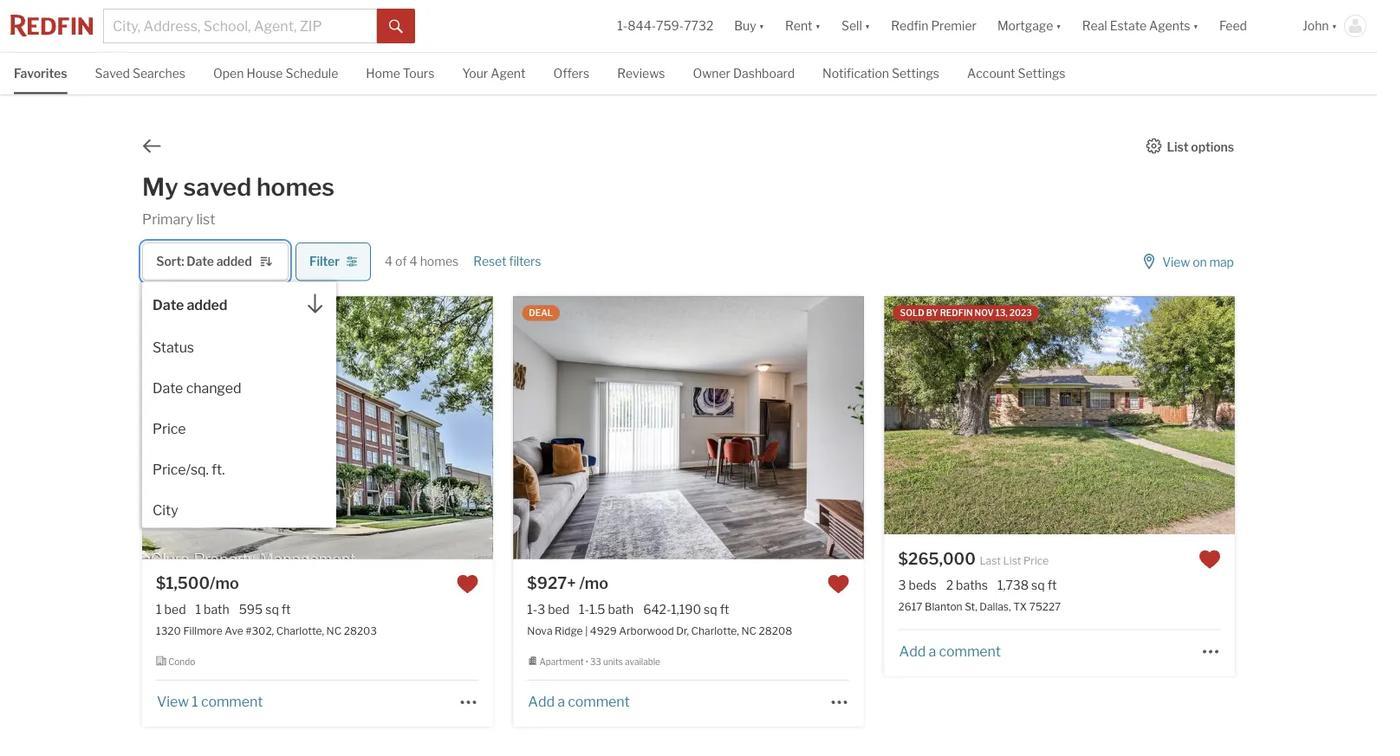 Task type: describe. For each thing, give the bounding box(es) containing it.
real
[[1083, 19, 1108, 33]]

status
[[153, 339, 194, 356]]

tx
[[1014, 601, 1027, 613]]

0 vertical spatial added
[[216, 255, 252, 269]]

1,190
[[671, 603, 701, 618]]

1 for 1 bath
[[196, 603, 201, 618]]

house
[[247, 66, 283, 81]]

33
[[590, 657, 601, 667]]

list options button
[[1146, 138, 1235, 154]]

my saved homes primary list
[[142, 173, 335, 228]]

redfin
[[891, 19, 929, 33]]

city
[[153, 502, 178, 519]]

homes inside my saved homes primary list
[[257, 173, 335, 202]]

2
[[946, 578, 954, 593]]

2 photo of 4929 arborwood dr, charlotte, nc 28208 image from the left
[[864, 297, 1214, 560]]

1 for 1 bed
[[156, 603, 162, 618]]

view for view 1 comment
[[157, 694, 189, 711]]

favorite button checkbox for $1,500
[[456, 574, 479, 596]]

by
[[926, 308, 939, 319]]

settings for account settings
[[1018, 66, 1066, 81]]

|
[[585, 625, 588, 638]]

1-844-759-7732
[[618, 19, 714, 33]]

13,
[[996, 308, 1008, 319]]

condo
[[168, 657, 195, 667]]

$1,500 /mo
[[156, 574, 239, 594]]

/mo for $927+ /mo
[[579, 574, 609, 594]]

real estate agents ▾
[[1083, 19, 1199, 33]]

saved searches
[[95, 66, 186, 81]]

1 vertical spatial list
[[1004, 555, 1022, 568]]

2023
[[1010, 308, 1032, 319]]

notification
[[823, 66, 890, 81]]

mortgage ▾ button
[[987, 0, 1072, 52]]

saved
[[95, 66, 130, 81]]

595
[[239, 603, 263, 618]]

deal
[[529, 308, 553, 319]]

filters
[[509, 255, 541, 269]]

1 down condo
[[192, 694, 198, 711]]

date added button
[[142, 282, 336, 325]]

account settings
[[968, 66, 1066, 81]]

add a comment for the rightmost add a comment button
[[900, 643, 1001, 660]]

75227
[[1030, 601, 1061, 613]]

date for changed
[[153, 380, 183, 397]]

▾ for john ▾
[[1332, 19, 1338, 33]]

real estate agents ▾ button
[[1072, 0, 1209, 52]]

sell ▾
[[842, 19, 871, 33]]

price/sq. ft.
[[153, 462, 225, 478]]

add for the rightmost add a comment button
[[900, 643, 926, 660]]

1.5
[[589, 603, 606, 618]]

redfin
[[940, 308, 973, 319]]

2 bed from the left
[[548, 603, 570, 618]]

premier
[[931, 19, 977, 33]]

#302,
[[246, 625, 274, 638]]

submit search image
[[389, 20, 403, 34]]

map
[[1210, 255, 1234, 270]]

City, Address, School, Agent, ZIP search field
[[103, 9, 377, 43]]

reviews link
[[617, 53, 665, 92]]

fillmore
[[183, 625, 223, 638]]

comment for $1,500 /mo
[[201, 694, 263, 711]]

a for bottommost add a comment button
[[558, 694, 565, 711]]

844-
[[628, 19, 656, 33]]

owner dashboard
[[693, 66, 795, 81]]

1-844-759-7732 link
[[618, 19, 714, 33]]

1- for 3
[[527, 603, 538, 618]]

sort : date added
[[156, 255, 252, 269]]

ft for 595 sq ft
[[282, 603, 291, 618]]

1,738 sq ft
[[998, 578, 1057, 593]]

sq for 595
[[266, 603, 279, 618]]

$265,000
[[899, 550, 976, 569]]

595 sq ft
[[239, 603, 291, 618]]

comment for $927+ /mo
[[568, 694, 630, 711]]

0 vertical spatial date
[[187, 255, 214, 269]]

1 vertical spatial add a comment button
[[527, 694, 631, 711]]

settings for notification settings
[[892, 66, 940, 81]]

feed
[[1220, 19, 1247, 33]]

favorites
[[14, 66, 67, 81]]

reset filters button
[[473, 243, 542, 283]]

last list price
[[980, 555, 1049, 568]]

1 horizontal spatial add a comment button
[[899, 643, 1002, 660]]

1 4 from the left
[[385, 254, 393, 269]]

ft for 1,738 sq ft
[[1048, 578, 1057, 593]]

nova
[[527, 625, 553, 638]]

sq for 1,738
[[1032, 578, 1045, 593]]

2 baths
[[946, 578, 988, 593]]

28208
[[759, 625, 793, 638]]

my
[[142, 173, 178, 202]]

sold by redfin nov 13, 2023
[[900, 308, 1032, 319]]

a for the rightmost add a comment button
[[929, 643, 936, 660]]

account settings link
[[968, 53, 1066, 92]]

2 nc from the left
[[742, 625, 757, 638]]

2 bath from the left
[[608, 603, 634, 618]]

1 photo of 2617 blanton st, dallas, tx 75227 image from the left
[[885, 297, 1235, 535]]

changed
[[186, 380, 241, 397]]

blanton
[[925, 601, 963, 613]]

3 beds
[[899, 578, 937, 593]]

agent
[[491, 66, 526, 81]]

baths
[[956, 578, 988, 593]]

1-3 bed
[[527, 603, 570, 618]]

favorite button checkbox
[[828, 574, 850, 596]]

1 bath from the left
[[204, 603, 229, 618]]

sell
[[842, 19, 862, 33]]

list
[[196, 211, 215, 228]]

price inside button
[[153, 421, 186, 438]]

2 photo of 2617 blanton st, dallas, tx 75227 image from the left
[[1235, 297, 1378, 535]]

date for added
[[153, 297, 184, 314]]

view 1 comment
[[157, 694, 263, 711]]

1 bath
[[196, 603, 229, 618]]



Task type: locate. For each thing, give the bounding box(es) containing it.
2 /mo from the left
[[579, 574, 609, 594]]

$927+
[[527, 574, 576, 594]]

1 vertical spatial date
[[153, 297, 184, 314]]

view for view on map
[[1163, 255, 1191, 270]]

feed button
[[1209, 0, 1293, 52]]

price up 1,738 sq ft
[[1024, 555, 1049, 568]]

4 ▾ from the left
[[1056, 19, 1062, 33]]

0 vertical spatial favorite button image
[[1199, 549, 1221, 572]]

1- for 844-
[[618, 19, 628, 33]]

1 vertical spatial view
[[157, 694, 189, 711]]

1 horizontal spatial add
[[900, 643, 926, 660]]

view left the on
[[1163, 255, 1191, 270]]

1 up 1320
[[156, 603, 162, 618]]

0 vertical spatial homes
[[257, 173, 335, 202]]

schedule
[[286, 66, 338, 81]]

1 horizontal spatial settings
[[1018, 66, 1066, 81]]

favorites link
[[14, 53, 67, 92]]

0 horizontal spatial add
[[528, 694, 555, 711]]

settings inside the account settings link
[[1018, 66, 1066, 81]]

3 ▾ from the left
[[865, 19, 871, 33]]

2 horizontal spatial sq
[[1032, 578, 1045, 593]]

charlotte, right #302,
[[276, 625, 324, 638]]

1 vertical spatial 3
[[538, 603, 545, 618]]

view inside button
[[1163, 255, 1191, 270]]

2 charlotte, from the left
[[691, 625, 739, 638]]

1 vertical spatial homes
[[420, 254, 459, 269]]

▾ right john
[[1332, 19, 1338, 33]]

▾ for sell ▾
[[865, 19, 871, 33]]

1 horizontal spatial charlotte,
[[691, 625, 739, 638]]

settings down mortgage ▾ button
[[1018, 66, 1066, 81]]

add down apartment
[[528, 694, 555, 711]]

reset filters
[[474, 255, 541, 269]]

home tours
[[366, 66, 435, 81]]

sq up 75227
[[1032, 578, 1045, 593]]

photo of 2617 blanton st, dallas, tx 75227 image
[[885, 297, 1235, 535], [1235, 297, 1378, 535]]

1 horizontal spatial ft
[[720, 603, 729, 618]]

/mo
[[210, 574, 239, 594], [579, 574, 609, 594]]

1 photo of 4929 arborwood dr, charlotte, nc 28208 image from the left
[[514, 297, 864, 560]]

▾ right the mortgage
[[1056, 19, 1062, 33]]

open
[[213, 66, 244, 81]]

real estate agents ▾ link
[[1083, 0, 1199, 52]]

▾ right buy
[[759, 19, 765, 33]]

▾
[[759, 19, 765, 33], [815, 19, 821, 33], [865, 19, 871, 33], [1056, 19, 1062, 33], [1193, 19, 1199, 33], [1332, 19, 1338, 33]]

1 horizontal spatial homes
[[420, 254, 459, 269]]

price/sq. ft. button
[[142, 447, 336, 488]]

0 vertical spatial view
[[1163, 255, 1191, 270]]

buy ▾
[[735, 19, 765, 33]]

0 horizontal spatial sq
[[266, 603, 279, 618]]

nc left 28208
[[742, 625, 757, 638]]

charlotte, right dr,
[[691, 625, 739, 638]]

dialog containing date added
[[142, 282, 336, 528]]

1 bed from the left
[[164, 603, 186, 618]]

view down condo
[[157, 694, 189, 711]]

0 vertical spatial favorite button checkbox
[[1199, 549, 1221, 572]]

status button
[[142, 325, 336, 365]]

homes right saved
[[257, 173, 335, 202]]

photo of 1320 fillmore ave #302, charlotte, nc 28203 image
[[142, 297, 493, 560], [493, 297, 843, 560]]

nc
[[326, 625, 342, 638], [742, 625, 757, 638]]

add a comment down • at the bottom left
[[528, 694, 630, 711]]

1 vertical spatial added
[[187, 297, 227, 314]]

0 vertical spatial add
[[900, 643, 926, 660]]

0 horizontal spatial settings
[[892, 66, 940, 81]]

0 horizontal spatial 3
[[538, 603, 545, 618]]

1 horizontal spatial favorite button image
[[1199, 549, 1221, 572]]

list
[[1167, 140, 1189, 154], [1004, 555, 1022, 568]]

bed up ridge
[[548, 603, 570, 618]]

▾ for rent ▾
[[815, 19, 821, 33]]

add a comment for bottommost add a comment button
[[528, 694, 630, 711]]

/mo up 1.5
[[579, 574, 609, 594]]

arborwood
[[619, 625, 674, 638]]

▾ for buy ▾
[[759, 19, 765, 33]]

4
[[385, 254, 393, 269], [410, 254, 418, 269]]

2 horizontal spatial 1-
[[618, 19, 628, 33]]

1 vertical spatial price
[[1024, 555, 1049, 568]]

6 ▾ from the left
[[1332, 19, 1338, 33]]

added up date added button
[[216, 255, 252, 269]]

dr,
[[676, 625, 689, 638]]

added inside button
[[187, 297, 227, 314]]

2 vertical spatial date
[[153, 380, 183, 397]]

1 bed
[[156, 603, 186, 618]]

settings inside notification settings link
[[892, 66, 940, 81]]

on
[[1193, 255, 1207, 270]]

sq
[[1032, 578, 1045, 593], [266, 603, 279, 618], [704, 603, 718, 618]]

rent ▾ button
[[786, 0, 821, 52]]

1 horizontal spatial price
[[1024, 555, 1049, 568]]

1 /mo from the left
[[210, 574, 239, 594]]

view
[[1163, 255, 1191, 270], [157, 694, 189, 711]]

city button
[[142, 488, 336, 528]]

1 horizontal spatial a
[[929, 643, 936, 660]]

0 horizontal spatial view
[[157, 694, 189, 711]]

4929
[[590, 625, 617, 638]]

1 horizontal spatial 4
[[410, 254, 418, 269]]

0 horizontal spatial ft
[[282, 603, 291, 618]]

bed up 1320
[[164, 603, 186, 618]]

buy
[[735, 19, 757, 33]]

1 vertical spatial add
[[528, 694, 555, 711]]

list right last
[[1004, 555, 1022, 568]]

account
[[968, 66, 1016, 81]]

1 photo of 1320 fillmore ave #302, charlotte, nc 28203 image from the left
[[142, 297, 493, 560]]

homes
[[257, 173, 335, 202], [420, 254, 459, 269]]

favorite button image
[[1199, 549, 1221, 572], [828, 574, 850, 596]]

0 horizontal spatial nc
[[326, 625, 342, 638]]

0 vertical spatial a
[[929, 643, 936, 660]]

1- left 759-
[[618, 19, 628, 33]]

4 right of
[[410, 254, 418, 269]]

tours
[[403, 66, 435, 81]]

sq right 595 on the bottom
[[266, 603, 279, 618]]

sell ▾ button
[[831, 0, 881, 52]]

add a comment down blanton
[[900, 643, 1001, 660]]

1 horizontal spatial 3
[[899, 578, 906, 593]]

date right : on the left top of the page
[[187, 255, 214, 269]]

dialog
[[142, 282, 336, 528]]

ft up 75227
[[1048, 578, 1057, 593]]

1 horizontal spatial add a comment
[[900, 643, 1001, 660]]

▾ right rent
[[815, 19, 821, 33]]

price up the price/sq.
[[153, 421, 186, 438]]

photo of 4929 arborwood dr, charlotte, nc 28208 image
[[514, 297, 864, 560], [864, 297, 1214, 560]]

/mo for $1,500 /mo
[[210, 574, 239, 594]]

0 vertical spatial price
[[153, 421, 186, 438]]

1 nc from the left
[[326, 625, 342, 638]]

notification settings
[[823, 66, 940, 81]]

1 vertical spatial favorite button checkbox
[[456, 574, 479, 596]]

open house schedule
[[213, 66, 338, 81]]

1 horizontal spatial favorite button checkbox
[[1199, 549, 1221, 572]]

1- for 1.5
[[579, 603, 589, 618]]

reviews
[[617, 66, 665, 81]]

1 vertical spatial add a comment
[[528, 694, 630, 711]]

sq right the 1,190
[[704, 603, 718, 618]]

$927+ /mo
[[527, 574, 609, 594]]

saved
[[183, 173, 252, 202]]

list options
[[1167, 140, 1234, 154]]

0 vertical spatial add a comment button
[[899, 643, 1002, 660]]

1- up nova
[[527, 603, 538, 618]]

▾ for mortgage ▾
[[1056, 19, 1062, 33]]

1 horizontal spatial bed
[[548, 603, 570, 618]]

1320
[[156, 625, 181, 638]]

2 photo of 1320 fillmore ave #302, charlotte, nc 28203 image from the left
[[493, 297, 843, 560]]

favorite button image for $265,000
[[1199, 549, 1221, 572]]

a down blanton
[[929, 643, 936, 660]]

list inside button
[[1167, 140, 1189, 154]]

ave
[[225, 625, 243, 638]]

0 horizontal spatial list
[[1004, 555, 1022, 568]]

1 settings from the left
[[892, 66, 940, 81]]

date added
[[153, 297, 227, 314]]

1-1.5 bath
[[579, 603, 634, 618]]

rent
[[786, 19, 813, 33]]

filter
[[309, 255, 340, 269]]

your
[[462, 66, 488, 81]]

comment down st,
[[939, 643, 1001, 660]]

add down 2617
[[900, 643, 926, 660]]

2 horizontal spatial comment
[[939, 643, 1001, 660]]

buy ▾ button
[[724, 0, 775, 52]]

ridge
[[555, 625, 583, 638]]

john ▾
[[1303, 19, 1338, 33]]

4 of 4 homes
[[385, 254, 459, 269]]

options
[[1192, 140, 1234, 154]]

added down sort : date added
[[187, 297, 227, 314]]

add
[[900, 643, 926, 660], [528, 694, 555, 711]]

0 horizontal spatial favorite button checkbox
[[456, 574, 479, 596]]

offers link
[[554, 53, 590, 92]]

▾ right sell
[[865, 19, 871, 33]]

2617
[[899, 601, 923, 613]]

0 vertical spatial add a comment
[[900, 643, 1001, 660]]

2 4 from the left
[[410, 254, 418, 269]]

1 vertical spatial favorite button image
[[828, 574, 850, 596]]

home
[[366, 66, 400, 81]]

3 up nova
[[538, 603, 545, 618]]

rent ▾ button
[[775, 0, 831, 52]]

1 up the fillmore
[[196, 603, 201, 618]]

$1,500
[[156, 574, 210, 594]]

28203
[[344, 625, 377, 638]]

comment down ave
[[201, 694, 263, 711]]

2 settings from the left
[[1018, 66, 1066, 81]]

0 horizontal spatial add a comment
[[528, 694, 630, 711]]

1 vertical spatial a
[[558, 694, 565, 711]]

date up status
[[153, 297, 184, 314]]

/mo up 1 bath
[[210, 574, 239, 594]]

dashboard
[[733, 66, 795, 81]]

price button
[[142, 406, 336, 447]]

4 left of
[[385, 254, 393, 269]]

mortgage
[[998, 19, 1054, 33]]

bath up the fillmore
[[204, 603, 229, 618]]

1 charlotte, from the left
[[276, 625, 324, 638]]

0 vertical spatial list
[[1167, 140, 1189, 154]]

0 horizontal spatial bath
[[204, 603, 229, 618]]

add a comment button
[[899, 643, 1002, 660], [527, 694, 631, 711]]

mortgage ▾ button
[[998, 0, 1062, 52]]

1 horizontal spatial nc
[[742, 625, 757, 638]]

nova ridge | 4929 arborwood dr, charlotte, nc 28208
[[527, 625, 793, 638]]

nc left 28203
[[326, 625, 342, 638]]

comment down apartment • 33 units available
[[568, 694, 630, 711]]

ft right the 1,190
[[720, 603, 729, 618]]

0 horizontal spatial charlotte,
[[276, 625, 324, 638]]

bath right 1.5
[[608, 603, 634, 618]]

3 left beds
[[899, 578, 906, 593]]

2 ▾ from the left
[[815, 19, 821, 33]]

1 ▾ from the left
[[759, 19, 765, 33]]

beds
[[909, 578, 937, 593]]

view on map
[[1163, 255, 1234, 270]]

642-
[[643, 603, 671, 618]]

settings down redfin
[[892, 66, 940, 81]]

of
[[395, 254, 407, 269]]

0 horizontal spatial bed
[[164, 603, 186, 618]]

add a comment button down blanton
[[899, 643, 1002, 660]]

1 horizontal spatial sq
[[704, 603, 718, 618]]

favorite button image for $927+
[[828, 574, 850, 596]]

0 horizontal spatial comment
[[201, 694, 263, 711]]

list left options
[[1167, 140, 1189, 154]]

a down apartment
[[558, 694, 565, 711]]

notification settings link
[[823, 53, 940, 92]]

apartment • 33 units available
[[540, 657, 661, 667]]

add for bottommost add a comment button
[[528, 694, 555, 711]]

redfin premier
[[891, 19, 977, 33]]

1 horizontal spatial view
[[1163, 255, 1191, 270]]

1,738
[[998, 578, 1029, 593]]

1
[[156, 603, 162, 618], [196, 603, 201, 618], [192, 694, 198, 711]]

0 horizontal spatial 1-
[[527, 603, 538, 618]]

1 horizontal spatial bath
[[608, 603, 634, 618]]

2 horizontal spatial ft
[[1048, 578, 1057, 593]]

0 horizontal spatial homes
[[257, 173, 335, 202]]

1- up |
[[579, 603, 589, 618]]

▾ right agents
[[1193, 19, 1199, 33]]

0 horizontal spatial favorite button image
[[828, 574, 850, 596]]

favorite button checkbox
[[1199, 549, 1221, 572], [456, 574, 479, 596]]

a
[[929, 643, 936, 660], [558, 694, 565, 711]]

homes right of
[[420, 254, 459, 269]]

apartment
[[540, 657, 584, 667]]

0 vertical spatial 3
[[899, 578, 906, 593]]

ft up 1320 fillmore ave #302, charlotte, nc 28203
[[282, 603, 291, 618]]

add a comment button down • at the bottom left
[[527, 694, 631, 711]]

1 horizontal spatial 1-
[[579, 603, 589, 618]]

open house schedule link
[[213, 53, 338, 92]]

0 horizontal spatial price
[[153, 421, 186, 438]]

date down status
[[153, 380, 183, 397]]

1 horizontal spatial comment
[[568, 694, 630, 711]]

5 ▾ from the left
[[1193, 19, 1199, 33]]

agents
[[1150, 19, 1191, 33]]

1 horizontal spatial /mo
[[579, 574, 609, 594]]

favorite button image
[[456, 574, 479, 596]]

7732
[[684, 19, 714, 33]]

0 horizontal spatial 4
[[385, 254, 393, 269]]

0 horizontal spatial a
[[558, 694, 565, 711]]

0 horizontal spatial add a comment button
[[527, 694, 631, 711]]

0 horizontal spatial /mo
[[210, 574, 239, 594]]

buy ▾ button
[[735, 0, 765, 52]]

favorite button checkbox for $265,000
[[1199, 549, 1221, 572]]

1 horizontal spatial list
[[1167, 140, 1189, 154]]

bath
[[204, 603, 229, 618], [608, 603, 634, 618]]



Task type: vqa. For each thing, say whether or not it's contained in the screenshot.
$265,000
yes



